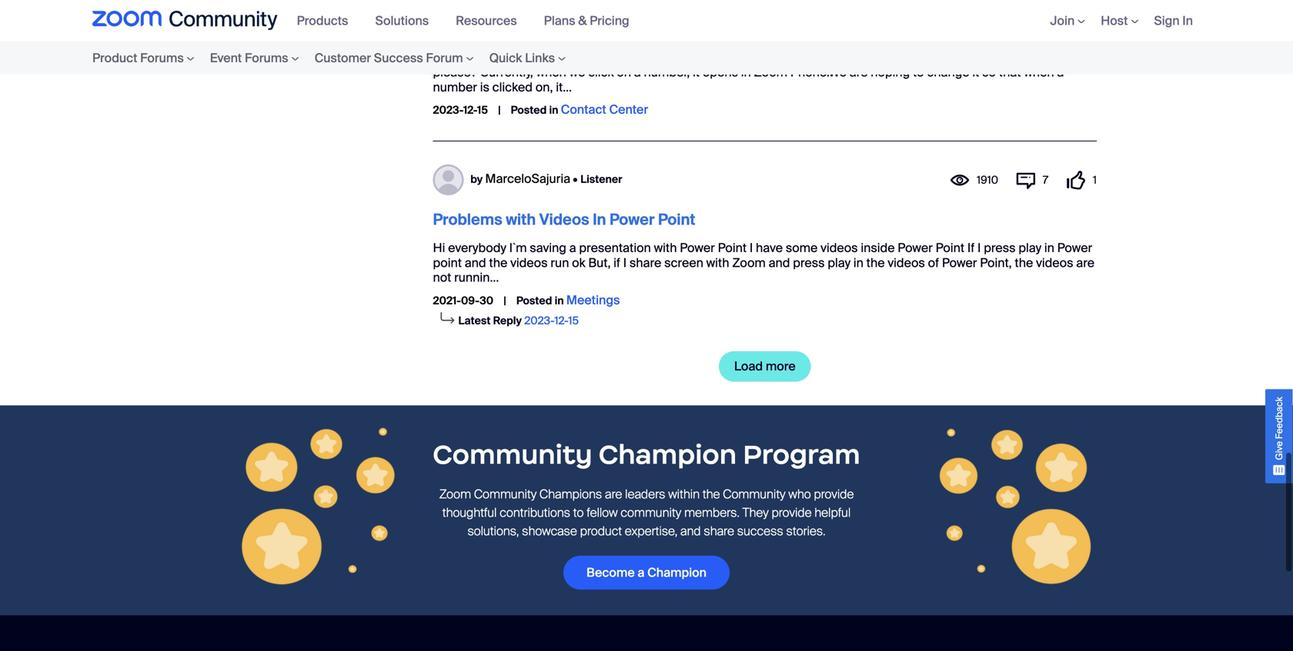 Task type: describe. For each thing, give the bounding box(es) containing it.
2023- inside 2023-12-15 | posted in contact center
[[433, 103, 463, 117]]

event forums
[[210, 50, 288, 66]]

more
[[766, 359, 796, 375]]

changing
[[664, 50, 717, 66]]

2 horizontal spatial i
[[978, 240, 981, 256]]

some
[[786, 240, 818, 256]]

30
[[480, 294, 493, 308]]

videos left run
[[510, 255, 548, 271]]

2023-12-15 | posted in contact center
[[433, 102, 648, 118]]

0 horizontal spatial point
[[658, 210, 695, 230]]

ok
[[572, 255, 585, 271]]

join link
[[1050, 13, 1085, 29]]

-
[[593, 20, 600, 39]]

product forums
[[92, 50, 184, 66]]

links
[[525, 50, 555, 66]]

latest
[[458, 314, 491, 328]]

in right point,
[[1044, 240, 1054, 256]]

plans & pricing link
[[544, 13, 641, 29]]

0 horizontal spatial play
[[828, 255, 851, 271]]

contributions
[[500, 505, 570, 522]]

zoom right from on the right of page
[[878, 50, 911, 66]]

posted for meetings
[[516, 294, 552, 308]]

hi everybody i`m saving a presentation with power point i have some videos inside power point if i press play in power point and the videos run ok but, if i share screen with zoom and press play in the videos of power point, the videos are not runnin...
[[433, 240, 1095, 286]]

so
[[982, 64, 996, 81]]

it...
[[556, 79, 572, 95]]

a right 'become' on the bottom left
[[638, 565, 645, 581]]

program
[[743, 438, 860, 472]]

screen
[[664, 255, 703, 271]]

point
[[433, 255, 462, 271]]

09-
[[461, 294, 480, 308]]

contact inside hi there, is someone able to assist me in changing the default clicktocall from zoom phone to zoom contact center, please? currently, when we click on a number, it opens in zoom phone.we are hoping to change it so that when a number is clicked on, it...
[[1004, 50, 1049, 66]]

quick links
[[489, 50, 555, 66]]

contact center link
[[561, 102, 648, 118]]

able
[[552, 50, 577, 66]]

marcelosajuria link
[[485, 171, 570, 187]]

are inside hi everybody i`m saving a presentation with power point i have some videos inside power point if i press play in power point and the videos run ok but, if i share screen with zoom and press play in the videos of power point, the videos are not runnin...
[[1076, 255, 1095, 271]]

0 horizontal spatial center
[[540, 20, 590, 39]]

12- inside 2021-09-30 | posted in meetings latest reply 2023-12-15
[[554, 314, 568, 328]]

by
[[471, 172, 483, 187]]

0 vertical spatial champion
[[599, 438, 737, 472]]

and for hi everybody i`m saving a presentation with power point i have some videos inside power point if i press play in power point and the videos run ok but, if i share screen with zoom and press play in the videos of power point, the videos are not runnin...
[[465, 255, 486, 271]]

opens
[[703, 64, 738, 81]]

product
[[580, 524, 622, 540]]

from
[[848, 50, 875, 66]]

solutions link
[[375, 13, 440, 29]]

| for contact
[[498, 103, 501, 117]]

inside
[[861, 240, 895, 256]]

•
[[573, 172, 578, 187]]

2023-12-15 link
[[524, 314, 579, 328]]

we
[[569, 64, 585, 81]]

1 horizontal spatial play
[[1019, 240, 1041, 256]]

success
[[737, 524, 783, 540]]

a right that
[[1057, 64, 1064, 81]]

0 vertical spatial clicktocall
[[660, 20, 741, 39]]

0 vertical spatial is
[[484, 50, 493, 66]]

reply
[[493, 314, 522, 328]]

1 vertical spatial in
[[593, 210, 606, 230]]

resources
[[456, 13, 517, 29]]

product forums link
[[92, 42, 202, 75]]

12- inside 2023-12-15 | posted in contact center
[[463, 103, 477, 117]]

on
[[617, 64, 631, 81]]

i`m
[[509, 240, 527, 256]]

customer success forum
[[314, 50, 463, 66]]

a inside hi everybody i`m saving a presentation with power point i have some videos inside power point if i press play in power point and the videos run ok but, if i share screen with zoom and press play in the videos of power point, the videos are not runnin...
[[569, 240, 576, 256]]

problems
[[433, 210, 502, 230]]

sign in link
[[1154, 13, 1193, 29]]

presentation
[[579, 240, 651, 256]]

phone.we
[[790, 64, 847, 81]]

menu bar containing products
[[289, 0, 649, 42]]

the right point,
[[1015, 255, 1033, 271]]

to right phone
[[954, 50, 965, 66]]

2023- inside 2021-09-30 | posted in meetings latest reply 2023-12-15
[[524, 314, 554, 328]]

of
[[928, 255, 939, 271]]

community.title image
[[92, 11, 278, 31]]

hoping
[[871, 64, 910, 81]]

listener
[[581, 172, 622, 187]]

in inside 2023-12-15 | posted in contact center
[[549, 103, 558, 117]]

hi for zoom contact center - default clicktocall
[[433, 50, 445, 66]]

| for meetings
[[504, 294, 506, 308]]

the left of at the right of the page
[[866, 255, 885, 271]]

15 inside 2023-12-15 | posted in contact center
[[477, 103, 488, 117]]

1 horizontal spatial center
[[609, 102, 648, 118]]

zoom left phone.we
[[754, 64, 787, 81]]

someone
[[496, 50, 549, 66]]

2 when from the left
[[1024, 64, 1054, 81]]

phone
[[914, 50, 951, 66]]

1 horizontal spatial with
[[654, 240, 677, 256]]

share inside hi everybody i`m saving a presentation with power point i have some videos inside power point if i press play in power point and the videos run ok but, if i share screen with zoom and press play in the videos of power point, the videos are not runnin...
[[630, 255, 661, 271]]

1
[[1093, 173, 1097, 187]]

meetings link
[[566, 292, 620, 308]]

to right hoping
[[913, 64, 924, 81]]

7
[[1043, 173, 1048, 187]]

sign
[[1154, 13, 1180, 29]]

host link
[[1101, 13, 1139, 29]]

to right the able
[[580, 50, 591, 66]]

1 it from the left
[[693, 64, 700, 81]]

forum
[[426, 50, 463, 66]]

a right "on"
[[634, 64, 641, 81]]

event
[[210, 50, 242, 66]]

please?
[[433, 64, 477, 81]]

0 vertical spatial in
[[1182, 13, 1193, 29]]

by marcelosajuria • listener
[[471, 171, 622, 187]]

number,
[[644, 64, 690, 81]]

change
[[927, 64, 969, 81]]

2021-
[[433, 294, 461, 308]]

number
[[433, 79, 477, 95]]

1 horizontal spatial point
[[718, 240, 747, 256]]

2021-09-30 | posted in meetings latest reply 2023-12-15
[[433, 292, 620, 328]]

showcase
[[522, 524, 577, 540]]

join
[[1050, 13, 1075, 29]]

community
[[621, 505, 681, 522]]

&
[[578, 13, 587, 29]]

2 horizontal spatial with
[[706, 255, 729, 271]]

load
[[734, 359, 763, 375]]

plans & pricing
[[544, 13, 629, 29]]

1 horizontal spatial provide
[[814, 487, 854, 503]]

product
[[92, 50, 137, 66]]

1 when from the left
[[536, 64, 566, 81]]

are inside hi there, is someone able to assist me in changing the default clicktocall from zoom phone to zoom contact center, please? currently, when we click on a number, it opens in zoom phone.we are hoping to change it so that when a number is clicked on, it...
[[850, 64, 868, 81]]

center,
[[1052, 50, 1093, 66]]

zoom up there,
[[433, 20, 475, 39]]

hi for problems with videos in power point
[[433, 240, 445, 256]]



Task type: vqa. For each thing, say whether or not it's contained in the screenshot.
showcase
yes



Task type: locate. For each thing, give the bounding box(es) containing it.
there,
[[448, 50, 481, 66]]

| down the clicked at the left
[[498, 103, 501, 117]]

and for zoom community champions are leaders within the community who provide thoughtful contributions to fellow community members. they provide helpful solutions, showcase product expertise, and share success stories.
[[680, 524, 701, 540]]

play right point,
[[1019, 240, 1041, 256]]

0 horizontal spatial forums
[[140, 50, 184, 66]]

| inside 2023-12-15 | posted in contact center
[[498, 103, 501, 117]]

0 horizontal spatial and
[[465, 255, 486, 271]]

zoom left some
[[732, 255, 766, 271]]

in
[[651, 50, 661, 66], [741, 64, 751, 81], [549, 103, 558, 117], [1044, 240, 1054, 256], [853, 255, 863, 271], [555, 294, 564, 308]]

hi
[[433, 50, 445, 66], [433, 240, 445, 256]]

menu bar
[[289, 0, 649, 42], [1027, 0, 1201, 42], [62, 42, 604, 75]]

in up 2023-12-15 link
[[555, 294, 564, 308]]

0 vertical spatial |
[[498, 103, 501, 117]]

provide
[[814, 487, 854, 503], [772, 505, 812, 522]]

0 vertical spatial hi
[[433, 50, 445, 66]]

the inside hi there, is someone able to assist me in changing the default clicktocall from zoom phone to zoom contact center, please? currently, when we click on a number, it opens in zoom phone.we are hoping to change it so that when a number is clicked on, it...
[[720, 50, 738, 66]]

1 horizontal spatial are
[[850, 64, 868, 81]]

2 vertical spatial contact
[[561, 102, 606, 118]]

videos right point,
[[1036, 255, 1073, 271]]

the left i`m
[[489, 255, 507, 271]]

but,
[[588, 255, 611, 271]]

posted for contact
[[511, 103, 547, 117]]

1 vertical spatial champion
[[647, 565, 707, 581]]

0 vertical spatial 2023-
[[433, 103, 463, 117]]

leaders
[[625, 487, 665, 503]]

point left have
[[718, 240, 747, 256]]

in right opens at the top of page
[[741, 64, 751, 81]]

0 vertical spatial are
[[850, 64, 868, 81]]

1 vertical spatial hi
[[433, 240, 445, 256]]

is left the clicked at the left
[[480, 79, 489, 95]]

products link
[[297, 13, 360, 29]]

videos left of at the right of the page
[[888, 255, 925, 271]]

have
[[756, 240, 783, 256]]

forums right event
[[245, 50, 288, 66]]

1 vertical spatial provide
[[772, 505, 812, 522]]

marcelosajuria image
[[433, 165, 464, 196]]

1910
[[977, 173, 998, 187]]

forums down community.title image
[[140, 50, 184, 66]]

0 horizontal spatial it
[[693, 64, 700, 81]]

are
[[850, 64, 868, 81], [1076, 255, 1095, 271], [605, 487, 622, 503]]

contact down it...
[[561, 102, 606, 118]]

share
[[630, 255, 661, 271], [704, 524, 734, 540]]

1 vertical spatial share
[[704, 524, 734, 540]]

1 horizontal spatial 2023-
[[524, 314, 554, 328]]

when
[[536, 64, 566, 81], [1024, 64, 1054, 81]]

it left opens at the top of page
[[693, 64, 700, 81]]

load more link
[[719, 352, 811, 382]]

power
[[610, 210, 655, 230], [680, 240, 715, 256], [898, 240, 933, 256], [1057, 240, 1092, 256], [942, 255, 977, 271]]

1 vertical spatial 2023-
[[524, 314, 554, 328]]

12- down number
[[463, 103, 477, 117]]

0 vertical spatial share
[[630, 255, 661, 271]]

press right if
[[984, 240, 1016, 256]]

15 down currently, at the left
[[477, 103, 488, 117]]

hi there, is someone able to assist me in changing the default clicktocall from zoom phone to zoom contact center, please? currently, when we click on a number, it opens in zoom phone.we are hoping to change it so that when a number is clicked on, it...
[[433, 50, 1093, 95]]

contact up "quick"
[[478, 20, 537, 39]]

problems with videos in power point link
[[433, 210, 695, 230]]

plans
[[544, 13, 575, 29]]

me
[[630, 50, 648, 66]]

0 horizontal spatial 12-
[[463, 103, 477, 117]]

to
[[580, 50, 591, 66], [954, 50, 965, 66], [913, 64, 924, 81], [573, 505, 584, 522]]

menu bar containing product forums
[[62, 42, 604, 75]]

12- down meetings link
[[554, 314, 568, 328]]

in right some
[[853, 255, 863, 271]]

champion down expertise,
[[647, 565, 707, 581]]

champion up within
[[599, 438, 737, 472]]

0 vertical spatial 15
[[477, 103, 488, 117]]

share down members. on the right bottom
[[704, 524, 734, 540]]

when right that
[[1024, 64, 1054, 81]]

2 horizontal spatial are
[[1076, 255, 1095, 271]]

1 horizontal spatial clicktocall
[[783, 50, 846, 66]]

menu bar containing join
[[1027, 0, 1201, 42]]

clicktocall inside hi there, is someone able to assist me in changing the default clicktocall from zoom phone to zoom contact center, please? currently, when we click on a number, it opens in zoom phone.we are hoping to change it so that when a number is clicked on, it...
[[783, 50, 846, 66]]

videos
[[821, 240, 858, 256], [510, 255, 548, 271], [888, 255, 925, 271], [1036, 255, 1073, 271]]

with right presentation
[[654, 240, 677, 256]]

with
[[506, 210, 536, 230], [654, 240, 677, 256], [706, 255, 729, 271]]

forums for event forums
[[245, 50, 288, 66]]

in right "me"
[[651, 50, 661, 66]]

point
[[658, 210, 695, 230], [718, 240, 747, 256], [936, 240, 964, 256]]

press right have
[[793, 255, 825, 271]]

posted
[[511, 103, 547, 117], [516, 294, 552, 308]]

to inside zoom community champions are leaders within the community who provide thoughtful contributions to fellow community members. they provide helpful solutions, showcase product expertise, and share success stories.
[[573, 505, 584, 522]]

hi left there,
[[433, 50, 445, 66]]

are inside zoom community champions are leaders within the community who provide thoughtful contributions to fellow community members. they provide helpful solutions, showcase product expertise, and share success stories.
[[605, 487, 622, 503]]

zoom contact center - default clicktocall link
[[433, 20, 741, 39]]

success
[[374, 50, 423, 66]]

1 horizontal spatial it
[[972, 64, 979, 81]]

0 vertical spatial 12-
[[463, 103, 477, 117]]

point,
[[980, 255, 1012, 271]]

0 vertical spatial center
[[540, 20, 590, 39]]

0 horizontal spatial share
[[630, 255, 661, 271]]

1 horizontal spatial when
[[1024, 64, 1054, 81]]

1 horizontal spatial 12-
[[554, 314, 568, 328]]

play right some
[[828, 255, 851, 271]]

in up presentation
[[593, 210, 606, 230]]

problems with videos in power point
[[433, 210, 695, 230]]

0 vertical spatial provide
[[814, 487, 854, 503]]

2023- right reply
[[524, 314, 554, 328]]

and inside zoom community champions are leaders within the community who provide thoughtful contributions to fellow community members. they provide helpful solutions, showcase product expertise, and share success stories.
[[680, 524, 701, 540]]

0 horizontal spatial contact
[[478, 20, 537, 39]]

1 horizontal spatial forums
[[245, 50, 288, 66]]

1 horizontal spatial 15
[[568, 314, 579, 328]]

1 horizontal spatial |
[[504, 294, 506, 308]]

2 horizontal spatial contact
[[1004, 50, 1049, 66]]

1 vertical spatial are
[[1076, 255, 1095, 271]]

1 horizontal spatial and
[[680, 524, 701, 540]]

0 horizontal spatial press
[[793, 255, 825, 271]]

saving
[[530, 240, 566, 256]]

host
[[1101, 13, 1128, 29]]

solutions,
[[468, 524, 519, 540]]

posted inside 2023-12-15 | posted in contact center
[[511, 103, 547, 117]]

| right 30
[[504, 294, 506, 308]]

assist
[[594, 50, 627, 66]]

0 horizontal spatial provide
[[772, 505, 812, 522]]

zoom right phone
[[968, 50, 1001, 66]]

not
[[433, 270, 451, 286]]

forums for product forums
[[140, 50, 184, 66]]

posted up 2023-12-15 link
[[516, 294, 552, 308]]

community champion program
[[433, 438, 860, 472]]

press
[[984, 240, 1016, 256], [793, 255, 825, 271]]

2 vertical spatial are
[[605, 487, 622, 503]]

15 inside 2021-09-30 | posted in meetings latest reply 2023-12-15
[[568, 314, 579, 328]]

customer success forum link
[[307, 42, 482, 75]]

share inside zoom community champions are leaders within the community who provide thoughtful contributions to fellow community members. they provide helpful solutions, showcase product expertise, and share success stories.
[[704, 524, 734, 540]]

members.
[[684, 505, 740, 522]]

0 horizontal spatial i
[[623, 255, 627, 271]]

clicktocall up the changing
[[660, 20, 741, 39]]

1 vertical spatial |
[[504, 294, 506, 308]]

15
[[477, 103, 488, 117], [568, 314, 579, 328]]

posted inside 2021-09-30 | posted in meetings latest reply 2023-12-15
[[516, 294, 552, 308]]

expertise,
[[625, 524, 677, 540]]

1 horizontal spatial in
[[1182, 13, 1193, 29]]

resources link
[[456, 13, 529, 29]]

it left so on the right top
[[972, 64, 979, 81]]

the up members. on the right bottom
[[703, 487, 720, 503]]

click
[[588, 64, 614, 81]]

fellow
[[587, 505, 618, 522]]

center
[[540, 20, 590, 39], [609, 102, 648, 118]]

products
[[297, 13, 348, 29]]

forums
[[140, 50, 184, 66], [245, 50, 288, 66]]

zoom
[[433, 20, 475, 39], [878, 50, 911, 66], [968, 50, 1001, 66], [754, 64, 787, 81], [732, 255, 766, 271], [439, 487, 471, 503]]

2 it from the left
[[972, 64, 979, 81]]

contact
[[478, 20, 537, 39], [1004, 50, 1049, 66], [561, 102, 606, 118]]

1 horizontal spatial contact
[[561, 102, 606, 118]]

0 horizontal spatial 2023-
[[433, 103, 463, 117]]

the left the default
[[720, 50, 738, 66]]

and
[[465, 255, 486, 271], [769, 255, 790, 271], [680, 524, 701, 540]]

point up screen
[[658, 210, 695, 230]]

load more
[[734, 359, 796, 375]]

is
[[484, 50, 493, 66], [480, 79, 489, 95]]

contact right so on the right top
[[1004, 50, 1049, 66]]

12-
[[463, 103, 477, 117], [554, 314, 568, 328]]

in
[[1182, 13, 1193, 29], [593, 210, 606, 230]]

zoom inside zoom community champions are leaders within the community who provide thoughtful contributions to fellow community members. they provide helpful solutions, showcase product expertise, and share success stories.
[[439, 487, 471, 503]]

0 horizontal spatial are
[[605, 487, 622, 503]]

0 horizontal spatial |
[[498, 103, 501, 117]]

2 horizontal spatial point
[[936, 240, 964, 256]]

they
[[742, 505, 769, 522]]

hi up not
[[433, 240, 445, 256]]

1 vertical spatial center
[[609, 102, 648, 118]]

with right screen
[[706, 255, 729, 271]]

1 vertical spatial contact
[[1004, 50, 1049, 66]]

1 hi from the top
[[433, 50, 445, 66]]

videos right some
[[821, 240, 858, 256]]

1 vertical spatial clicktocall
[[783, 50, 846, 66]]

if
[[967, 240, 975, 256]]

2 hi from the top
[[433, 240, 445, 256]]

|
[[498, 103, 501, 117], [504, 294, 506, 308]]

within
[[668, 487, 700, 503]]

solutions
[[375, 13, 429, 29]]

who
[[788, 487, 811, 503]]

provide down who
[[772, 505, 812, 522]]

1 horizontal spatial share
[[704, 524, 734, 540]]

0 horizontal spatial with
[[506, 210, 536, 230]]

share right if
[[630, 255, 661, 271]]

runnin...
[[454, 270, 499, 286]]

1 forums from the left
[[140, 50, 184, 66]]

quick links link
[[482, 42, 573, 75]]

helpful
[[815, 505, 851, 522]]

0 horizontal spatial in
[[593, 210, 606, 230]]

to down champions at the bottom left
[[573, 505, 584, 522]]

2023- down number
[[433, 103, 463, 117]]

15 down meetings
[[568, 314, 579, 328]]

posted down on, in the top left of the page
[[511, 103, 547, 117]]

quick
[[489, 50, 522, 66]]

with up i`m
[[506, 210, 536, 230]]

1 vertical spatial 15
[[568, 314, 579, 328]]

2 horizontal spatial and
[[769, 255, 790, 271]]

0 vertical spatial contact
[[478, 20, 537, 39]]

0 vertical spatial posted
[[511, 103, 547, 117]]

in down on, in the top left of the page
[[549, 103, 558, 117]]

0 horizontal spatial when
[[536, 64, 566, 81]]

a right run
[[569, 240, 576, 256]]

point left if
[[936, 240, 964, 256]]

sign in
[[1154, 13, 1193, 29]]

| inside 2021-09-30 | posted in meetings latest reply 2023-12-15
[[504, 294, 506, 308]]

0 horizontal spatial clicktocall
[[660, 20, 741, 39]]

clicktocall left from on the right of page
[[783, 50, 846, 66]]

play
[[1019, 240, 1041, 256], [828, 255, 851, 271]]

1 vertical spatial posted
[[516, 294, 552, 308]]

pricing
[[590, 13, 629, 29]]

when left we
[[536, 64, 566, 81]]

2 forums from the left
[[245, 50, 288, 66]]

1 vertical spatial is
[[480, 79, 489, 95]]

in inside 2021-09-30 | posted in meetings latest reply 2023-12-15
[[555, 294, 564, 308]]

1 horizontal spatial i
[[750, 240, 753, 256]]

everybody
[[448, 240, 506, 256]]

the inside zoom community champions are leaders within the community who provide thoughtful contributions to fellow community members. they provide helpful solutions, showcase product expertise, and share success stories.
[[703, 487, 720, 503]]

meetings
[[566, 292, 620, 308]]

event forums link
[[202, 42, 307, 75]]

zoom inside hi everybody i`m saving a presentation with power point i have some videos inside power point if i press play in power point and the videos run ok but, if i share screen with zoom and press play in the videos of power point, the videos are not runnin...
[[732, 255, 766, 271]]

1 horizontal spatial press
[[984, 240, 1016, 256]]

zoom community champions are leaders within the community who provide thoughtful contributions to fellow community members. they provide helpful solutions, showcase product expertise, and share success stories.
[[439, 487, 854, 540]]

marcelosajuria
[[485, 171, 570, 187]]

champion
[[599, 438, 737, 472], [647, 565, 707, 581]]

hi inside hi there, is someone able to assist me in changing the default clicktocall from zoom phone to zoom contact center, please? currently, when we click on a number, it opens in zoom phone.we are hoping to change it so that when a number is clicked on, it...
[[433, 50, 445, 66]]

is right there,
[[484, 50, 493, 66]]

hi inside hi everybody i`m saving a presentation with power point i have some videos inside power point if i press play in power point and the videos run ok but, if i share screen with zoom and press play in the videos of power point, the videos are not runnin...
[[433, 240, 445, 256]]

0 horizontal spatial 15
[[477, 103, 488, 117]]

in right sign
[[1182, 13, 1193, 29]]

run
[[551, 255, 569, 271]]

provide up helpful
[[814, 487, 854, 503]]

zoom up thoughtful
[[439, 487, 471, 503]]

1 vertical spatial 12-
[[554, 314, 568, 328]]

videos
[[539, 210, 589, 230]]



